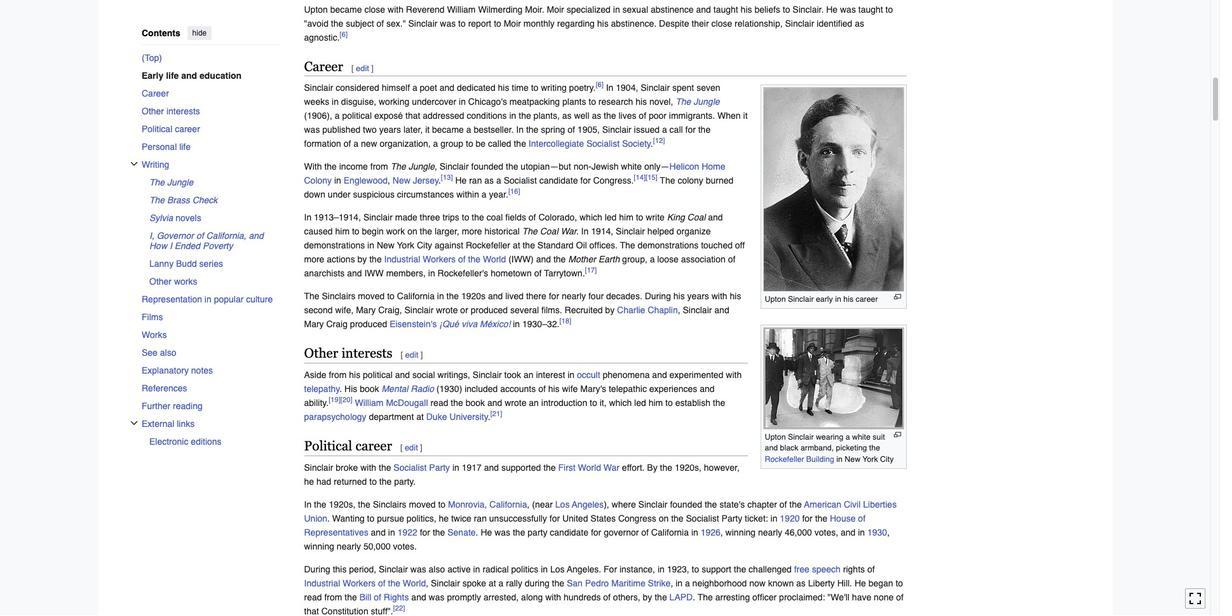 Task type: locate. For each thing, give the bounding box(es) containing it.
and up 50,000
[[371, 528, 386, 538]]

representation in popular culture link
[[141, 290, 279, 308]]

[ for other interests
[[401, 350, 403, 360]]

ticket:
[[745, 514, 768, 524]]

0 horizontal spatial moved
[[358, 291, 385, 301]]

lanny budd series link
[[149, 255, 279, 272]]

jungle for the jungle (1906), a political exposé that addressed conditions in the plants, as well as the lives of poor immigrants. when it was published two years later, it became a bestseller. in the spring of 1905, sinclair issued a call for the formation of a new organization, a group to be called the
[[693, 97, 720, 107]]

0 vertical spatial on
[[407, 226, 417, 237]]

charlie chaplin
[[617, 305, 678, 315]]

1 vertical spatial rockefeller
[[765, 454, 804, 464]]

party
[[528, 528, 547, 538]]

for down non- on the top of page
[[580, 176, 591, 186]]

intercollegiate
[[529, 139, 584, 149]]

1 horizontal spatial other interests
[[304, 346, 392, 361]]

identified
[[817, 18, 852, 28]]

read inside , in a neighborhood now known as liberty hill. he began to read from the
[[304, 592, 322, 603]]

0 vertical spatial california
[[397, 291, 435, 301]]

. down 'neighborhood'
[[693, 592, 695, 603]]

him down 1913–1914,
[[335, 226, 350, 237]]

he inside in englewood , new jersey . [13] he ran as a socialist candidate for congress. [14] [15]
[[455, 176, 467, 186]]

and in 1922 for the senate . he was the party candidate for governor of california in 1926 , winning nearly 46,000 votes, and in 1930
[[368, 528, 887, 538]]

with inside the sinclairs moved to california in the 1920s and lived there for nearly four decades. during his years with his second wife, mary craig, sinclair wrote or produced several films. recruited by
[[712, 291, 727, 301]]

subject
[[346, 18, 374, 28]]

nearly down representatives in the left of the page
[[337, 542, 361, 552]]

1 vertical spatial political
[[304, 439, 352, 454]]

in inside upton became close with reverend william wilmerding moir. moir specialized in sexual abstinence and taught his beliefs to sinclair. he was taught to "avoid the subject of sex." sinclair was to report to moir monthly regarding his abstinence. despite their close relationship, sinclair identified as agnostic.
[[613, 4, 620, 14]]

close up subject
[[364, 4, 385, 14]]

interests
[[166, 106, 200, 116], [342, 346, 392, 361]]

[6] link for upton became close with reverend william wilmerding moir. moir specialized in sexual abstinence and taught his beliefs to sinclair. he was taught to "avoid the subject of sex." sinclair was to report to moir monthly regarding his abstinence. despite their close relationship, sinclair identified as agnostic.
[[340, 30, 348, 39]]

0 horizontal spatial produced
[[350, 319, 387, 329]]

his inside aside from his political and social writings, sinclair took an interest in occult phenomena and experimented with telepathy . his book mental radio
[[349, 370, 360, 380]]

los for angeles
[[555, 500, 570, 510]]

1920 link
[[780, 514, 800, 524]]

2 vertical spatial edit link
[[405, 443, 418, 453]]

1 vertical spatial he
[[439, 514, 449, 524]]

fullscreen image
[[1189, 593, 1202, 605]]

0 vertical spatial political
[[141, 124, 172, 134]]

sinclair inside the sinclairs moved to california in the 1920s and lived there for nearly four decades. during his years with his second wife, mary craig, sinclair wrote or produced several films. recruited by
[[404, 305, 434, 315]]

in inside the jungle (1906), a political exposé that addressed conditions in the plants, as well as the lives of poor immigrants. when it was published two years later, it became a bestseller. in the spring of 1905, sinclair issued a call for the formation of a new organization, a group to be called the
[[509, 111, 516, 121]]

to inside 'and caused him to begin work on the larger, more historical'
[[352, 226, 359, 237]]

1 vertical spatial other
[[149, 276, 171, 286]]

2 vertical spatial nearly
[[337, 542, 361, 552]]

life for personal
[[179, 141, 190, 152]]

mary inside , sinclair and mary craig produced
[[304, 319, 324, 329]]

new inside upton sinclair wearing a white suit and black armband, picketing the rockefeller building in new york city
[[845, 454, 861, 464]]

2 horizontal spatial by
[[643, 592, 652, 603]]

of inside upton became close with reverend william wilmerding moir. moir specialized in sexual abstinence and taught his beliefs to sinclair. he was taught to "avoid the subject of sex." sinclair was to report to moir monthly regarding his abstinence. despite their close relationship, sinclair identified as agnostic.
[[376, 18, 384, 28]]

sexual
[[623, 4, 648, 14]]

0 vertical spatial edit link
[[356, 63, 369, 73]]

socialist up [16] at the top
[[504, 176, 537, 186]]

sinclair down reverend
[[408, 18, 437, 28]]

editions
[[191, 436, 221, 446]]

york inside upton sinclair wearing a white suit and black armband, picketing the rockefeller building in new york city
[[863, 454, 878, 464]]

0 horizontal spatial coal
[[540, 226, 558, 237]]

socialist inside intercollegiate socialist society . [12]
[[586, 139, 620, 149]]

an
[[524, 370, 534, 380], [529, 398, 539, 408]]

the down fields
[[522, 226, 538, 237]]

world
[[483, 254, 506, 265], [578, 463, 601, 473], [403, 578, 426, 589]]

constitution
[[321, 606, 368, 615]]

. wanting to pursue politics, he twice ran unsuccessfully for united states congress on the socialist party ticket: in 1920 for the
[[327, 514, 830, 524]]

0 vertical spatial rockefeller
[[466, 240, 510, 251]]

as left 'well'
[[562, 111, 572, 121]]

upton became close with reverend william wilmerding moir. moir specialized in sexual abstinence and taught his beliefs to sinclair. he was taught to "avoid the subject of sex." sinclair was to report to moir monthly regarding his abstinence. despite their close relationship, sinclair identified as agnostic.
[[304, 4, 893, 42]]

and down house
[[841, 528, 856, 538]]

]
[[371, 63, 374, 73], [420, 350, 423, 360], [420, 443, 422, 453]]

0 horizontal spatial wrote
[[436, 305, 458, 315]]

with down association
[[712, 291, 727, 301]]

produced
[[471, 305, 508, 315], [350, 319, 387, 329]]

englewood
[[344, 176, 388, 186]]

industrial up 'members,'
[[384, 254, 420, 265]]

in inside in englewood , new jersey . [13] he ran as a socialist candidate for congress. [14] [15]
[[334, 176, 341, 186]]

x small image for writing
[[130, 160, 138, 167]]

and inside upton sinclair wearing a white suit and black armband, picketing the rockefeller building in new york city
[[765, 443, 778, 453]]

at up (iww)
[[513, 240, 520, 251]]

stuff".
[[371, 606, 393, 615]]

1 horizontal spatial led
[[634, 398, 646, 408]]

[22] link
[[393, 604, 405, 613]]

a inside "the colony burned down under suspicious circumstances within a year."
[[482, 190, 487, 200]]

york
[[397, 240, 414, 251], [863, 454, 878, 464]]

1 horizontal spatial life
[[179, 141, 190, 152]]

2 vertical spatial [
[[400, 443, 403, 453]]

, inside during this period, sinclair was also active in radical politics in los angeles. for instance, in 1923, to support the challenged free speech rights of industrial workers of the world , sinclair spoke at a rally during the san pedro maritime strike
[[426, 578, 428, 589]]

2 vertical spatial jungle
[[167, 177, 193, 187]]

political career inside political career "link"
[[141, 124, 200, 134]]

check
[[192, 195, 217, 205]]

second
[[304, 305, 333, 315]]

and right california,
[[248, 230, 263, 241]]

2 vertical spatial california
[[651, 528, 689, 538]]

during inside the sinclairs moved to california in the 1920s and lived there for nearly four decades. during his years with his second wife, mary craig, sinclair wrote or produced several films. recruited by
[[645, 291, 671, 301]]

he inside , in a neighborhood now known as liberty hill. he began to read from the
[[855, 578, 866, 589]]

for down immigrants.
[[685, 125, 696, 135]]

taught up relationship,
[[714, 4, 738, 14]]

0 horizontal spatial demonstrations
[[304, 240, 365, 251]]

monrovia, california link
[[448, 500, 527, 510]]

a inside upton sinclair wearing a white suit and black armband, picketing the rockefeller building in new york city
[[846, 432, 850, 442]]

supported
[[501, 463, 541, 473]]

socialist inside in englewood , new jersey . [13] he ran as a socialist candidate for congress. [14] [15]
[[504, 176, 537, 186]]

new down work
[[377, 240, 395, 251]]

] up considered
[[371, 63, 374, 73]]

oil
[[576, 240, 587, 251]]

house of representatives link
[[304, 514, 866, 538]]

1 horizontal spatial wrote
[[505, 398, 526, 408]]

rockefeller up industrial workers of the world (iww) and the mother earth
[[466, 240, 510, 251]]

1 vertical spatial [6]
[[596, 81, 604, 89]]

experiences
[[649, 384, 697, 394]]

other down the lanny
[[149, 276, 171, 286]]

political down disguise,
[[342, 111, 372, 121]]

book right his
[[360, 384, 379, 394]]

regarding
[[557, 18, 595, 28]]

x small image left writing
[[130, 160, 138, 167]]

. left his
[[340, 384, 342, 394]]

from inside , in a neighborhood now known as liberty hill. he began to read from the
[[324, 592, 342, 603]]

lives
[[619, 111, 636, 121]]

0 horizontal spatial became
[[330, 4, 362, 14]]

2 vertical spatial other
[[304, 346, 338, 361]]

an inside [19] [20] william mcdougall read the book and wrote an introduction to it, which led him to establish the parapsychology department at duke university . [21]
[[529, 398, 539, 408]]

1 horizontal spatial book
[[466, 398, 485, 408]]

1920s, up wanting
[[329, 500, 356, 510]]

0 vertical spatial candidate
[[539, 176, 578, 186]]

california down 'members,'
[[397, 291, 435, 301]]

los
[[555, 500, 570, 510], [550, 564, 565, 575]]

0 vertical spatial mary
[[356, 305, 376, 315]]

william inside [19] [20] william mcdougall read the book and wrote an introduction to it, which led him to establish the parapsychology department at duke university . [21]
[[355, 398, 384, 408]]

a inside group, a loose association of anarchists and iww members, in rockefeller's hometown of tarrytown.
[[650, 254, 655, 265]]

coal
[[687, 213, 706, 223], [540, 226, 558, 237]]

edit link up social
[[405, 350, 418, 360]]

a up year.
[[496, 176, 501, 186]]

which
[[580, 213, 602, 223], [609, 398, 632, 408]]

had
[[316, 477, 331, 487]]

0 vertical spatial winning
[[725, 528, 756, 538]]

0 horizontal spatial led
[[605, 213, 617, 223]]

for down politics,
[[420, 528, 430, 538]]

years
[[379, 125, 401, 135], [687, 291, 709, 301]]

of inside i, governor of california, and how i ended poverty
[[196, 230, 203, 241]]

[13]
[[441, 173, 453, 182]]

1920s, inside effort. by the 1920s, however, he had returned to the party.
[[675, 463, 702, 473]]

free
[[794, 564, 810, 575]]

picketing
[[836, 443, 867, 453]]

william mcdougall link
[[355, 398, 428, 408]]

0 vertical spatial nearly
[[562, 291, 586, 301]]

in for chicago's
[[606, 83, 614, 93]]

1 horizontal spatial industrial
[[384, 254, 420, 265]]

to inside sinclair considered himself a poet and dedicated his time to writing poetry. [6]
[[531, 83, 538, 93]]

0 vertical spatial founded
[[471, 162, 503, 172]]

years inside the jungle (1906), a political exposé that addressed conditions in the plants, as well as the lives of poor immigrants. when it was published two years later, it became a bestseller. in the spring of 1905, sinclair issued a call for the formation of a new organization, a group to be called the
[[379, 125, 401, 135]]

he inside upton became close with reverend william wilmerding moir. moir specialized in sexual abstinence and taught his beliefs to sinclair. he was taught to "avoid the subject of sex." sinclair was to report to moir monthly regarding his abstinence. despite their close relationship, sinclair identified as agnostic.
[[826, 4, 838, 14]]

establish
[[675, 398, 710, 408]]

edit link up socialist party link
[[405, 443, 418, 453]]

2 horizontal spatial nearly
[[758, 528, 782, 538]]

0 horizontal spatial [6] link
[[340, 30, 348, 39]]

was
[[840, 4, 856, 14], [440, 18, 456, 28], [304, 125, 320, 135], [495, 528, 510, 538], [410, 564, 426, 575], [429, 592, 445, 603]]

of inside (1930) included accounts of his wife mary's telepathic experiences and ability.
[[538, 384, 546, 394]]

interest
[[536, 370, 565, 380]]

pedro
[[585, 578, 609, 589]]

life right early
[[166, 70, 178, 80]]

0 vertical spatial moir
[[547, 4, 564, 14]]

or
[[460, 305, 468, 315]]

1 horizontal spatial white
[[852, 432, 871, 442]]

and up [21] link
[[487, 398, 502, 408]]

0 horizontal spatial that
[[304, 606, 319, 615]]

occult
[[577, 370, 600, 380]]

1 horizontal spatial the jungle link
[[676, 97, 720, 107]]

of down the published
[[344, 139, 351, 149]]

the down immigrants.
[[698, 125, 711, 135]]

the inside "the colony burned down under suspicious circumstances within a year."
[[660, 176, 675, 186]]

in inside in 1914, sinclair helped organize demonstrations in new york city against rockefeller at the standard oil offices. the demonstrations touched off more actions by the
[[367, 240, 374, 251]]

1920s
[[461, 291, 486, 301]]

. inside in englewood , new jersey . [13] he ran as a socialist candidate for congress. [14] [15]
[[439, 176, 441, 186]]

monrovia,
[[448, 500, 487, 510]]

0 horizontal spatial winning
[[304, 542, 334, 552]]

[6] link down subject
[[340, 30, 348, 39]]

in left '1920' link
[[771, 514, 777, 524]]

sinclair inside aside from his political and social writings, sinclair took an interest in occult phenomena and experimented with telepathy . his book mental radio
[[473, 370, 502, 380]]

workers down against
[[423, 254, 456, 265]]

. inside [19] [20] william mcdougall read the book and wrote an introduction to it, which led him to establish the parapsychology department at duke university . [21]
[[488, 412, 490, 422]]

upton up black
[[765, 432, 786, 442]]

nearly down ticket:
[[758, 528, 782, 538]]

edit link
[[356, 63, 369, 73], [405, 350, 418, 360], [405, 443, 418, 453]]

world left war
[[578, 463, 601, 473]]

edit for career
[[356, 63, 369, 73]]

1 vertical spatial at
[[416, 412, 424, 422]]

the up the group, in the top right of the page
[[620, 240, 635, 251]]

moir
[[547, 4, 564, 14], [504, 18, 521, 28]]

in inside aside from his political and social writings, sinclair took an interest in occult phenomena and experimented with telepathy . his book mental radio
[[568, 370, 575, 380]]

1 x small image from the top
[[130, 160, 138, 167]]

0 vertical spatial new
[[393, 176, 410, 186]]

write
[[646, 213, 665, 223]]

[ up socialist party link
[[400, 443, 403, 453]]

helped
[[647, 226, 674, 237]]

the down plants,
[[526, 125, 539, 135]]

book down included
[[466, 398, 485, 408]]

1 horizontal spatial became
[[432, 125, 464, 135]]

sinclair down "lives"
[[602, 125, 631, 135]]

nearly up recruited
[[562, 291, 586, 301]]

agnostic.
[[304, 32, 340, 42]]

1 horizontal spatial career
[[304, 59, 343, 74]]

rockefeller inside in 1914, sinclair helped organize demonstrations in new york city against rockefeller at the standard oil offices. the demonstrations touched off more actions by the
[[466, 240, 510, 251]]

sinclair right the 1914, on the top of the page
[[616, 226, 645, 237]]

at
[[513, 240, 520, 251], [416, 412, 424, 422], [489, 578, 496, 589]]

made
[[395, 213, 417, 223]]

] for career
[[371, 63, 374, 73]]

on down made
[[407, 226, 417, 237]]

0 vertical spatial he
[[304, 477, 314, 487]]

1 vertical spatial los
[[550, 564, 565, 575]]

moved up politics,
[[409, 500, 436, 510]]

0 vertical spatial moved
[[358, 291, 385, 301]]

which down the telepathic
[[609, 398, 632, 408]]

city inside in 1914, sinclair helped organize demonstrations in new york city against rockefeller at the standard oil offices. the demonstrations touched off more actions by the
[[417, 240, 432, 251]]

and inside [19] [20] william mcdougall read the book and wrote an introduction to it, which led him to establish the parapsychology department at duke university . [21]
[[487, 398, 502, 408]]

1 horizontal spatial that
[[405, 111, 420, 121]]

which inside [19] [20] william mcdougall read the book and wrote an introduction to it, which led him to establish the parapsychology department at duke university . [21]
[[609, 398, 632, 408]]

book
[[360, 384, 379, 394], [466, 398, 485, 408]]

0 horizontal spatial california
[[397, 291, 435, 301]]

york down picketing
[[863, 454, 878, 464]]

the up (iww)
[[523, 240, 535, 251]]

2 vertical spatial edit
[[405, 443, 418, 453]]

0 horizontal spatial party
[[429, 463, 450, 473]]

1920s, left however,
[[675, 463, 702, 473]]

in for rockefeller
[[581, 226, 589, 237]]

support
[[702, 564, 731, 575]]

and inside , sinclair and mary craig produced
[[714, 305, 729, 315]]

from up englewood
[[370, 162, 388, 172]]

[15] link
[[646, 173, 658, 182]]

0 horizontal spatial career
[[175, 124, 200, 134]]

sinclair right chaplin
[[683, 305, 712, 315]]

0 horizontal spatial moir
[[504, 18, 521, 28]]

wilmerding
[[478, 4, 523, 14]]

life inside early life and education link
[[166, 70, 178, 80]]

on inside 'and caused him to begin work on the larger, more historical'
[[407, 226, 417, 237]]

edit for other interests
[[405, 350, 418, 360]]

of down interest
[[538, 384, 546, 394]]

0 vertical spatial [ edit ]
[[351, 63, 374, 73]]

1 vertical spatial led
[[634, 398, 646, 408]]

other for the other works link on the left of page
[[149, 276, 171, 286]]

explanatory
[[141, 365, 188, 375]]

2 horizontal spatial him
[[649, 398, 663, 408]]

an for introduction
[[529, 398, 539, 408]]

2 horizontal spatial career
[[856, 294, 878, 304]]

in inside in 1914, sinclair helped organize demonstrations in new york city against rockefeller at the standard oil offices. the demonstrations touched off more actions by the
[[581, 226, 589, 237]]

hide button
[[187, 26, 211, 40]]

0 horizontal spatial read
[[304, 592, 322, 603]]

by inside in 1914, sinclair helped organize demonstrations in new york city against rockefeller at the standard oil offices. the demonstrations touched off more actions by the
[[357, 254, 367, 265]]

in up films link
[[204, 294, 211, 304]]

1 vertical spatial party
[[722, 514, 742, 524]]

the inside , in a neighborhood now known as liberty hill. he began to read from the
[[345, 592, 357, 603]]

helicon home colony link
[[304, 162, 725, 186]]

1 vertical spatial an
[[529, 398, 539, 408]]

in right early
[[835, 294, 841, 304]]

during inside during this period, sinclair was also active in radical politics in los angeles. for instance, in 1923, to support the challenged free speech rights of industrial workers of the world , sinclair spoke at a rally during the san pedro maritime strike
[[304, 564, 330, 575]]

1 vertical spatial life
[[179, 141, 190, 152]]

and left black
[[765, 443, 778, 453]]

the jungle link up check
[[149, 173, 279, 191]]

1 horizontal spatial taught
[[858, 4, 883, 14]]

to inside , in a neighborhood now known as liberty hill. he began to read from the
[[896, 578, 903, 589]]

1 vertical spatial york
[[863, 454, 878, 464]]

their
[[692, 18, 709, 28]]

addressed
[[423, 111, 464, 121]]

and down association
[[714, 305, 729, 315]]

2 vertical spatial from
[[324, 592, 342, 603]]

san
[[567, 578, 583, 589]]

as inside in englewood , new jersey . [13] he ran as a socialist candidate for congress. [14] [15]
[[484, 176, 494, 186]]

the for the colony burned down under suspicious circumstances within a year.
[[660, 176, 675, 186]]

and inside sinclair considered himself a poet and dedicated his time to writing poetry. [6]
[[440, 83, 454, 93]]

active
[[447, 564, 471, 575]]

[15]
[[646, 173, 658, 182]]

x small image for external links
[[130, 419, 138, 427]]

was left promptly on the left bottom of the page
[[429, 592, 445, 603]]

of inside . the arresting officer proclaimed: "we'll have none of that constitution stuff".
[[896, 592, 904, 603]]

0 vertical spatial political career
[[141, 124, 200, 134]]

the down three
[[420, 226, 432, 237]]

0 horizontal spatial william
[[355, 398, 384, 408]]

life inside personal life link
[[179, 141, 190, 152]]

industrial inside during this period, sinclair was also active in radical politics in los angeles. for instance, in 1923, to support the challenged free speech rights of industrial workers of the world , sinclair spoke at a rally during the san pedro maritime strike
[[304, 578, 340, 589]]

1 vertical spatial edit
[[405, 350, 418, 360]]

[ edit ] for other interests
[[401, 350, 423, 360]]

also up explanatory
[[160, 347, 176, 357]]

to inside effort. by the 1920s, however, he had returned to the party.
[[369, 477, 377, 487]]

] for political career
[[420, 443, 422, 453]]

of inside house of representatives
[[858, 514, 866, 524]]

hundreds
[[564, 592, 601, 603]]

which up the 1914, on the top of the page
[[580, 213, 602, 223]]

with inside aside from his political and social writings, sinclair took an interest in occult phenomena and experimented with telepathy . his book mental radio
[[726, 370, 742, 380]]

was inside the jungle (1906), a political exposé that addressed conditions in the plants, as well as the lives of poor immigrants. when it was published two years later, it became a bestseller. in the spring of 1905, sinclair issued a call for the formation of a new organization, a group to be called the
[[304, 125, 320, 135]]

in right 'members,'
[[428, 268, 435, 279]]

years inside the sinclairs moved to california in the 1920s and lived there for nearly four decades. during his years with his second wife, mary craig, sinclair wrote or produced several films. recruited by
[[687, 291, 709, 301]]

with right experimented on the bottom of page
[[726, 370, 742, 380]]

from
[[370, 162, 388, 172], [329, 370, 347, 380], [324, 592, 342, 603]]

1 horizontal spatial moved
[[409, 500, 436, 510]]

home
[[702, 162, 725, 172]]

. inside aside from his political and social writings, sinclair took an interest in occult phenomena and experimented with telepathy . his book mental radio
[[340, 384, 342, 394]]

in up research
[[606, 83, 614, 93]]

the up rockefeller's
[[468, 254, 480, 265]]

the brass check
[[149, 195, 217, 205]]

1 horizontal spatial coal
[[687, 213, 706, 223]]

california,
[[206, 230, 246, 241]]

0 horizontal spatial he
[[304, 477, 314, 487]]

1 horizontal spatial [6]
[[596, 81, 604, 89]]

sinclairs up pursue
[[373, 500, 406, 510]]

twice
[[451, 514, 471, 524]]

in inside representation in popular culture link
[[204, 294, 211, 304]]

0 vertical spatial produced
[[471, 305, 508, 315]]

votes,
[[815, 528, 838, 538]]

he left the twice
[[439, 514, 449, 524]]

1 horizontal spatial interests
[[342, 346, 392, 361]]

early life and education link
[[141, 66, 289, 84]]

a inside during this period, sinclair was also active in radical politics in los angeles. for instance, in 1923, to support the challenged free speech rights of industrial workers of the world , sinclair spoke at a rally during the san pedro maritime strike
[[499, 578, 504, 589]]

1923,
[[667, 564, 689, 575]]

winning down ticket:
[[725, 528, 756, 538]]

1 vertical spatial which
[[609, 398, 632, 408]]

liberties
[[863, 500, 897, 510]]

was down unsuccessfully on the left bottom
[[495, 528, 510, 538]]

1 taught from the left
[[714, 4, 738, 14]]

other interests
[[141, 106, 200, 116], [304, 346, 392, 361]]

specialized
[[567, 4, 611, 14]]

founded up in englewood , new jersey . [13] he ran as a socialist candidate for congress. [14] [15]
[[471, 162, 503, 172]]

winning
[[725, 528, 756, 538], [304, 542, 334, 552]]

city left against
[[417, 240, 432, 251]]

1 vertical spatial workers
[[343, 578, 376, 589]]

the inside upton sinclair wearing a white suit and black armband, picketing the rockefeller building in new york city
[[869, 443, 880, 453]]

the left first
[[543, 463, 556, 473]]

in inside group, a loose association of anarchists and iww members, in rockefeller's hometown of tarrytown.
[[428, 268, 435, 279]]

. up representatives in the left of the page
[[327, 514, 330, 524]]

1 horizontal spatial political
[[304, 439, 352, 454]]

2 x small image from the top
[[130, 419, 138, 427]]

0 horizontal spatial years
[[379, 125, 401, 135]]

moir down wilmerding
[[504, 18, 521, 28]]

association
[[681, 254, 726, 265]]

him down experiences
[[649, 398, 663, 408]]

0 vertical spatial that
[[405, 111, 420, 121]]

2 taught from the left
[[858, 4, 883, 14]]

as
[[855, 18, 864, 28], [562, 111, 572, 121], [592, 111, 601, 121], [484, 176, 494, 186], [796, 578, 806, 589]]

"we'll
[[828, 592, 850, 603]]

candidate down utopian—but
[[539, 176, 578, 186]]

career inside political career "link"
[[175, 124, 200, 134]]

lived
[[505, 291, 524, 301]]

first world war link
[[558, 463, 620, 473]]

rockefeller inside upton sinclair wearing a white suit and black armband, picketing the rockefeller building in new york city
[[765, 454, 804, 464]]

0 horizontal spatial jungle
[[167, 177, 193, 187]]

0 horizontal spatial more
[[304, 254, 324, 265]]

an right took
[[524, 370, 534, 380]]

0 vertical spatial became
[[330, 4, 362, 14]]

that inside . the arresting officer proclaimed: "we'll have none of that constitution stuff".
[[304, 606, 319, 615]]

begin
[[362, 226, 384, 237]]

workers down the period,
[[343, 578, 376, 589]]

0 horizontal spatial mary
[[304, 319, 324, 329]]

candidate inside in englewood , new jersey . [13] he ran as a socialist candidate for congress. [14] [15]
[[539, 176, 578, 186]]

in down in 1904, sinclair spent seven weeks in disguise, working undercover in chicago's meatpacking plants to research his novel,
[[509, 111, 516, 121]]

0 vertical spatial during
[[645, 291, 671, 301]]

1 horizontal spatial more
[[462, 226, 482, 237]]

1 horizontal spatial nearly
[[562, 291, 586, 301]]

1 vertical spatial wrote
[[505, 398, 526, 408]]

2 vertical spatial new
[[845, 454, 861, 464]]

the inside the sinclairs moved to california in the 1920s and lived there for nearly four decades. during his years with his second wife, mary craig, sinclair wrote or produced several films. recruited by
[[304, 291, 319, 301]]

[6] link for sinclair considered himself a poet and dedicated his time to writing poetry.
[[596, 81, 604, 89]]

1 vertical spatial new
[[377, 240, 395, 251]]

] for other interests
[[420, 350, 423, 360]]

to inside the jungle (1906), a political exposé that addressed conditions in the plants, as well as the lives of poor immigrants. when it was published two years later, it became a bestseller. in the spring of 1905, sinclair issued a call for the formation of a new organization, a group to be called the
[[466, 139, 473, 149]]

0 vertical spatial x small image
[[130, 160, 138, 167]]

2 vertical spatial by
[[643, 592, 652, 603]]

1 horizontal spatial world
[[483, 254, 506, 265]]

for up films.
[[549, 291, 559, 301]]

at inside in 1914, sinclair helped organize demonstrations in new york city against rockefeller at the standard oil offices. the demonstrations touched off more actions by the
[[513, 240, 520, 251]]

anarchists
[[304, 268, 345, 279]]

. inside intercollegiate socialist society . [12]
[[651, 139, 653, 149]]

, inside , in a neighborhood now known as liberty hill. he began to read from the
[[671, 578, 673, 589]]

accounts
[[500, 384, 536, 394]]

party
[[429, 463, 450, 473], [722, 514, 742, 524]]

state's
[[720, 500, 745, 510]]

became up subject
[[330, 4, 362, 14]]

and inside (1930) included accounts of his wife mary's telepathic experiences and ability.
[[700, 384, 715, 394]]

x small image
[[130, 160, 138, 167], [130, 419, 138, 427]]

also inside during this period, sinclair was also active in radical politics in los angeles. for instance, in 1923, to support the challenged free speech rights of industrial workers of the world , sinclair spoke at a rally during the san pedro maritime strike
[[429, 564, 445, 575]]

by down decades.
[[605, 305, 615, 315]]

politics
[[511, 564, 538, 575]]

popular
[[214, 294, 243, 304]]

[ for career
[[351, 63, 354, 73]]

1 horizontal spatial by
[[605, 305, 615, 315]]

from inside aside from his political and social writings, sinclair took an interest in occult phenomena and experimented with telepathy . his book mental radio
[[329, 370, 347, 380]]

[
[[351, 63, 354, 73], [401, 350, 403, 360], [400, 443, 403, 453]]

by inside the sinclairs moved to california in the 1920s and lived there for nearly four decades. during his years with his second wife, mary craig, sinclair wrote or produced several films. recruited by
[[605, 305, 615, 315]]

his down interest
[[548, 384, 560, 394]]



Task type: describe. For each thing, give the bounding box(es) containing it.
rockefeller for at
[[466, 240, 510, 251]]

1 demonstrations from the left
[[304, 240, 365, 251]]

the right support
[[734, 564, 746, 575]]

the up in englewood , new jersey . [13] he ran as a socialist candidate for congress. [14] [15]
[[506, 162, 518, 172]]

0 horizontal spatial it
[[425, 125, 430, 135]]

sinclair inside in 1904, sinclair spent seven weeks in disguise, working undercover in chicago's meatpacking plants to research his novel,
[[641, 83, 670, 93]]

sinclair up congress
[[638, 500, 668, 510]]

the left party.
[[379, 477, 392, 487]]

his down specialized
[[597, 18, 609, 28]]

the left "coal"
[[472, 213, 484, 223]]

works link
[[141, 326, 279, 344]]

0 horizontal spatial interests
[[166, 106, 200, 116]]

the for the brass check
[[149, 195, 164, 205]]

new inside in 1914, sinclair helped organize demonstrations in new york city against rockefeller at the standard oil offices. the demonstrations touched off more actions by the
[[377, 240, 395, 251]]

group, a loose association of anarchists and iww members, in rockefeller's hometown of tarrytown.
[[304, 254, 735, 279]]

took
[[504, 370, 521, 380]]

a down conditions
[[466, 125, 471, 135]]

california inside the sinclairs moved to california in the 1920s and lived there for nearly four decades. during his years with his second wife, mary craig, sinclair wrote or produced several films. recruited by
[[397, 291, 435, 301]]

works
[[141, 330, 166, 340]]

his inside in 1904, sinclair spent seven weeks in disguise, working undercover in chicago's meatpacking plants to research his novel,
[[636, 97, 647, 107]]

the up union
[[314, 500, 326, 510]]

and down standard
[[536, 254, 551, 265]]

films
[[141, 312, 163, 322]]

edit link for career
[[356, 63, 369, 73]]

0 horizontal spatial white
[[621, 162, 642, 172]]

intercollegiate socialist society . [12]
[[529, 136, 665, 149]]

and inside group, a loose association of anarchists and iww members, in rockefeller's hometown of tarrytown.
[[347, 268, 362, 279]]

winning inside ', winning nearly 50,000 votes.'
[[304, 542, 334, 552]]

rockefeller's
[[438, 268, 488, 279]]

the up rights
[[388, 578, 400, 589]]

career inside career link
[[141, 88, 169, 98]]

in right weeks
[[332, 97, 339, 107]]

socialist up party.
[[394, 463, 427, 473]]

at inside [19] [20] william mcdougall read the book and wrote an introduction to it, which led him to establish the parapsychology department at duke university . [21]
[[416, 412, 424, 422]]

an for interest
[[524, 370, 534, 380]]

with inside upton became close with reverend william wilmerding moir. moir specialized in sexual abstinence and taught his beliefs to sinclair. he was taught to "avoid the subject of sex." sinclair was to report to moir monthly regarding his abstinence. despite their close relationship, sinclair identified as agnostic.
[[388, 4, 403, 14]]

and inside upton became close with reverend william wilmerding moir. moir specialized in sexual abstinence and taught his beliefs to sinclair. he was taught to "avoid the subject of sex." sinclair was to report to moir monthly regarding his abstinence. despite their close relationship, sinclair identified as agnostic.
[[696, 4, 711, 14]]

united
[[562, 514, 588, 524]]

0 vertical spatial coal
[[687, 213, 706, 223]]

the inside upton became close with reverend william wilmerding moir. moir specialized in sexual abstinence and taught his beliefs to sinclair. he was taught to "avoid the subject of sex." sinclair was to report to moir monthly regarding his abstinence. despite their close relationship, sinclair identified as agnostic.
[[331, 18, 343, 28]]

personal life
[[141, 141, 190, 152]]

[ for political career
[[400, 443, 403, 453]]

(1930) included accounts of his wife mary's telepathic experiences and ability.
[[304, 384, 715, 408]]

sinclair down sinclair.
[[785, 18, 814, 28]]

read inside [19] [20] william mcdougall read the book and wrote an introduction to it, which led him to establish the parapsychology department at duke university . [21]
[[431, 398, 448, 408]]

0 vertical spatial led
[[605, 213, 617, 223]]

the down meatpacking
[[519, 111, 531, 121]]

of up issued
[[639, 111, 646, 121]]

the down american
[[815, 514, 827, 524]]

in down sinclair considered himself a poet and dedicated his time to writing poetry. [6]
[[459, 97, 466, 107]]

46,000
[[785, 528, 812, 538]]

1 horizontal spatial it
[[743, 111, 748, 121]]

with right broke
[[360, 463, 376, 473]]

the for the coal war.
[[522, 226, 538, 237]]

william inside upton became close with reverend william wilmerding moir. moir specialized in sexual abstinence and taught his beliefs to sinclair. he was taught to "avoid the subject of sex." sinclair was to report to moir monthly regarding his abstinence. despite their close relationship, sinclair identified as agnostic.
[[447, 4, 476, 14]]

bill of rights link
[[359, 592, 409, 603]]

1913–1914,
[[314, 213, 361, 223]]

sinclair.
[[793, 4, 824, 14]]

was inside during this period, sinclair was also active in radical politics in los angeles. for instance, in 1923, to support the challenged free speech rights of industrial workers of the world , sinclair spoke at a rally during the san pedro maritime strike
[[410, 564, 426, 575]]

sinclair left early
[[788, 294, 814, 304]]

1 vertical spatial moved
[[409, 500, 436, 510]]

upton inside upton sinclair wearing a white suit and black armband, picketing the rockefeller building in new york city
[[765, 432, 786, 442]]

0 horizontal spatial other interests
[[141, 106, 200, 116]]

1 vertical spatial world
[[578, 463, 601, 473]]

2 demonstrations from the left
[[638, 240, 699, 251]]

links
[[176, 418, 194, 429]]

a inside , in a neighborhood now known as liberty hill. he began to read from the
[[685, 578, 690, 589]]

0 vertical spatial industrial
[[384, 254, 420, 265]]

the down research
[[604, 111, 616, 121]]

the right by
[[660, 463, 672, 473]]

with right along in the bottom of the page
[[545, 592, 561, 603]]

in 1914, sinclair helped organize demonstrations in new york city against rockefeller at the standard oil offices. the demonstrations touched off more actions by the
[[304, 226, 745, 265]]

of up the began at the bottom of page
[[867, 564, 875, 575]]

upton sinclair wearing a white suit and black armband, picketing the rockefeller building in new york city
[[765, 432, 894, 464]]

now
[[749, 578, 766, 589]]

the left socialist party link
[[379, 463, 391, 473]]

0 vertical spatial which
[[580, 213, 602, 223]]

the right with
[[324, 162, 337, 172]]

edit link for political career
[[405, 443, 418, 453]]

the for the jungle (1906), a political exposé that addressed conditions in the plants, as well as the lives of poor immigrants. when it was published two years later, it became a bestseller. in the spring of 1905, sinclair issued a call for the formation of a new organization, a group to be called the
[[676, 97, 691, 107]]

. down monrovia, at the left bottom
[[476, 528, 478, 538]]

mary inside the sinclairs moved to california in the 1920s and lived there for nearly four decades. during his years with his second wife, mary craig, sinclair wrote or produced several films. recruited by
[[356, 305, 376, 315]]

in inside eisenstein's ¡qué viva méxico! in 1930–32. [18]
[[513, 319, 520, 329]]

coal
[[487, 213, 503, 223]]

wrote inside [19] [20] william mcdougall read the book and wrote an introduction to it, which led him to establish the parapsychology department at duke university . [21]
[[505, 398, 526, 408]]

for inside the jungle (1906), a political exposé that addressed conditions in the plants, as well as the lives of poor immigrants. when it was published two years later, it became a bestseller. in the spring of 1905, sinclair issued a call for the formation of a new organization, a group to be called the
[[685, 125, 696, 135]]

the for the jungle
[[149, 177, 164, 187]]

a up the published
[[335, 111, 340, 121]]

new inside in englewood , new jersey . [13] he ran as a socialist candidate for congress. [14] [15]
[[393, 176, 410, 186]]

[14]
[[634, 173, 646, 182]]

historical
[[485, 226, 520, 237]]

utopian—but
[[521, 162, 571, 172]]

more inside 'and caused him to begin work on the larger, more historical'
[[462, 226, 482, 237]]

1 vertical spatial sinclairs
[[373, 500, 406, 510]]

1 vertical spatial ran
[[474, 514, 487, 524]]

and up experiences
[[652, 370, 667, 380]]

of down congress
[[641, 528, 649, 538]]

1 horizontal spatial on
[[659, 514, 669, 524]]

los for angeles.
[[550, 564, 565, 575]]

of right bill
[[374, 592, 381, 603]]

as right 'well'
[[592, 111, 601, 121]]

effort.
[[622, 463, 645, 473]]

chaplin
[[648, 305, 678, 315]]

and right rights
[[411, 592, 426, 603]]

was up 'identified'
[[840, 4, 856, 14]]

of right fields
[[529, 213, 536, 223]]

the down standard
[[553, 254, 566, 265]]

"avoid
[[304, 18, 329, 28]]

white inside upton sinclair wearing a white suit and black armband, picketing the rockefeller building in new york city
[[852, 432, 871, 442]]

free speech link
[[794, 564, 841, 575]]

0 vertical spatial the jungle link
[[676, 97, 720, 107]]

the right congress
[[671, 514, 684, 524]]

sinclair inside in 1914, sinclair helped organize demonstrations in new york city against rockefeller at the standard oil offices. the demonstrations touched off more actions by the
[[616, 226, 645, 237]]

and down "(top)" link
[[181, 70, 197, 80]]

rockefeller for building
[[765, 454, 804, 464]]

for inside in englewood , new jersey . [13] he ran as a socialist candidate for congress. [14] [15]
[[580, 176, 591, 186]]

tarrytown.
[[544, 268, 585, 279]]

of down off
[[728, 254, 735, 265]]

of up '1920' link
[[780, 500, 787, 510]]

the up wanting
[[358, 500, 370, 510]]

his up relationship,
[[741, 4, 752, 14]]

against
[[435, 240, 463, 251]]

spoke
[[462, 578, 486, 589]]

of up there
[[534, 268, 542, 279]]

socialist party link
[[394, 463, 450, 473]]

and up mental radio link
[[395, 370, 410, 380]]

mother
[[568, 254, 596, 265]]

sinclair inside upton sinclair wearing a white suit and black armband, picketing the rockefeller building in new york city
[[788, 432, 814, 442]]

edit link for other interests
[[405, 350, 418, 360]]

to inside in 1904, sinclair spent seven weeks in disguise, working undercover in chicago's meatpacking plants to research his novel,
[[589, 97, 596, 107]]

sinclair up had
[[304, 463, 333, 473]]

time
[[512, 83, 529, 93]]

he right senate link
[[481, 528, 492, 538]]

1 horizontal spatial party
[[722, 514, 742, 524]]

produced inside , sinclair and mary craig produced
[[350, 319, 387, 329]]

bill of rights and was promptly arrested, along with hundreds of others, by the lapd
[[359, 592, 693, 603]]

political inside "link"
[[141, 124, 172, 134]]

his down off
[[730, 291, 741, 301]]

the inside in 1914, sinclair helped organize demonstrations in new york city against rockefeller at the standard oil offices. the demonstrations touched off more actions by the
[[620, 240, 635, 251]]

industrial workers of the world (iww) and the mother earth
[[384, 254, 620, 265]]

representatives
[[304, 528, 368, 538]]

in up strike
[[658, 564, 665, 575]]

notes
[[191, 365, 213, 375]]

edit for political career
[[405, 443, 418, 453]]

hometown
[[491, 268, 532, 279]]

life for early
[[166, 70, 178, 80]]

the for the sinclairs moved to california in the 1920s and lived there for nearly four decades. during his years with his second wife, mary craig, sinclair wrote or produced several films. recruited by
[[304, 291, 319, 301]]

liberty
[[808, 578, 835, 589]]

standard
[[537, 240, 574, 251]]

lanny
[[149, 258, 173, 269]]

building
[[806, 454, 834, 464]]

in up "during"
[[541, 564, 548, 575]]

1 vertical spatial nearly
[[758, 528, 782, 538]]

city inside upton sinclair wearing a white suit and black armband, picketing the rockefeller building in new york city
[[880, 454, 894, 464]]

instance,
[[620, 564, 655, 575]]

¡qué viva méxico! link
[[439, 319, 511, 329]]

hide
[[192, 29, 206, 37]]

of up bill of rights link
[[378, 578, 386, 589]]

sinclair up [13]
[[440, 162, 469, 172]]

and inside i, governor of california, and how i ended poverty
[[248, 230, 263, 241]]

0 horizontal spatial also
[[160, 347, 176, 357]]

a left new
[[354, 139, 358, 149]]

became inside the jungle (1906), a political exposé that addressed conditions in the plants, as well as the lives of poor immigrants. when it was published two years later, it became a bestseller. in the spring of 1905, sinclair issued a call for the formation of a new organization, a group to be called the
[[432, 125, 464, 135]]

the down strike
[[655, 592, 667, 603]]

career link
[[141, 84, 279, 102]]

called
[[488, 139, 511, 149]]

electronic editions
[[149, 436, 221, 446]]

a left group
[[433, 139, 438, 149]]

sex."
[[386, 18, 406, 28]]

he for had
[[304, 477, 314, 487]]

0 vertical spatial career
[[304, 59, 343, 74]]

to inside during this period, sinclair was also active in radical politics in los angeles. for instance, in 1923, to support the challenged free speech rights of industrial workers of the world , sinclair spoke at a rally during the san pedro maritime strike
[[692, 564, 699, 575]]

neighborhood
[[692, 578, 747, 589]]

pursue
[[377, 514, 404, 524]]

in inside , in a neighborhood now known as liberty hill. he began to read from the
[[676, 578, 683, 589]]

1 horizontal spatial workers
[[423, 254, 456, 265]]

american civil liberties union
[[304, 500, 897, 524]]

war.
[[561, 226, 579, 237]]

the left san on the bottom of the page
[[552, 578, 564, 589]]

further
[[141, 401, 170, 411]]

group
[[441, 139, 463, 149]]

as inside upton became close with reverend william wilmerding moir. moir specialized in sexual abstinence and taught his beliefs to sinclair. he was taught to "avoid the subject of sex." sinclair was to report to moir monthly regarding his abstinence. despite their close relationship, sinclair identified as agnostic.
[[855, 18, 864, 28]]

in englewood , new jersey . [13] he ran as a socialist candidate for congress. [14] [15]
[[332, 173, 658, 186]]

political inside the jungle (1906), a political exposé that addressed conditions in the plants, as well as the lives of poor immigrants. when it was published two years later, it became a bestseller. in the spring of 1905, sinclair issued a call for the formation of a new organization, a group to be called the
[[342, 111, 372, 121]]

he for twice
[[439, 514, 449, 524]]

him inside [19] [20] william mcdougall read the book and wrote an introduction to it, which led him to establish the parapsychology department at duke university . [21]
[[649, 398, 663, 408]]

1 vertical spatial interests
[[342, 346, 392, 361]]

1 vertical spatial california
[[490, 500, 527, 510]]

socialist up 1926 link
[[686, 514, 719, 524]]

[16]
[[508, 187, 520, 196]]

1 vertical spatial moir
[[504, 18, 521, 28]]

1930 link
[[867, 528, 887, 538]]

1 vertical spatial other interests
[[304, 346, 392, 361]]

1 horizontal spatial founded
[[670, 500, 702, 510]]

2 horizontal spatial california
[[651, 528, 689, 538]]

1 vertical spatial candidate
[[550, 528, 588, 538]]

1 horizontal spatial winning
[[725, 528, 756, 538]]

sinclair down votes.
[[379, 564, 408, 575]]

lapd link
[[670, 592, 693, 603]]

beliefs
[[755, 4, 780, 14]]

to inside the sinclairs moved to california in the 1920s and lived there for nearly four decades. during his years with his second wife, mary craig, sinclair wrote or produced several films. recruited by
[[387, 291, 395, 301]]

writing
[[141, 159, 169, 169]]

early
[[141, 70, 163, 80]]

in left 1917
[[452, 463, 459, 473]]

strike
[[648, 578, 671, 589]]

york inside in 1914, sinclair helped organize demonstrations in new york city against rockefeller at the standard oil offices. the demonstrations touched off more actions by the
[[397, 240, 414, 251]]

for up 46,000
[[802, 514, 813, 524]]

of up rockefeller's
[[458, 254, 466, 265]]

a inside in englewood , new jersey . [13] he ran as a socialist candidate for congress. [14] [15]
[[496, 176, 501, 186]]

of left 1905,
[[568, 125, 575, 135]]

group,
[[622, 254, 647, 265]]

references link
[[141, 379, 279, 397]]

telepathy link
[[304, 384, 340, 394]]

, inside in englewood , new jersey . [13] he ran as a socialist candidate for congress. [14] [15]
[[388, 176, 390, 186]]

within
[[456, 190, 479, 200]]

during this period, sinclair was also active in radical politics in los angeles. for instance, in 1923, to support the challenged free speech rights of industrial workers of the world , sinclair spoke at a rally during the san pedro maritime strike
[[304, 564, 875, 589]]

of down pedro
[[603, 592, 611, 603]]

well
[[574, 111, 589, 121]]

the up '1920' link
[[789, 500, 802, 510]]

[12]
[[653, 136, 665, 145]]

1 vertical spatial career
[[856, 294, 878, 304]]

his inside (1930) included accounts of his wife mary's telepathic experiences and ability.
[[548, 384, 560, 394]]

0 vertical spatial close
[[364, 4, 385, 14]]

workers inside during this period, sinclair was also active in radical politics in los angeles. for instance, in 1923, to support the challenged free speech rights of industrial workers of the world , sinclair spoke at a rally during the san pedro maritime strike
[[343, 578, 376, 589]]

[19]
[[329, 396, 341, 405]]

the up duke university link
[[451, 398, 463, 408]]

his right early
[[843, 294, 854, 304]]

the down politics,
[[433, 528, 445, 538]]

the right the establish
[[713, 398, 725, 408]]

sinclair up begin at left
[[363, 213, 393, 223]]

sinclair inside the jungle (1906), a political exposé that addressed conditions in the plants, as well as the lives of poor immigrants. when it was published two years later, it became a bestseller. in the spring of 1905, sinclair issued a call for the formation of a new organization, a group to be called the
[[602, 125, 631, 135]]

more inside in 1914, sinclair helped organize demonstrations in new york city against rockefeller at the standard oil offices. the demonstrations touched off more actions by the
[[304, 254, 324, 265]]

1 vertical spatial industrial workers of the world link
[[304, 578, 426, 589]]

upton for upton sinclair early in his career
[[765, 294, 786, 304]]

for down states
[[591, 528, 601, 538]]

other for other interests link
[[141, 106, 164, 116]]

[21] link
[[490, 410, 502, 419]]

[ edit ] for career
[[351, 63, 374, 73]]

moir.
[[525, 4, 544, 14]]

in the 1920s, the sinclairs moved to monrovia, california , (near los angeles ), where sinclair founded the state's chapter of the
[[304, 500, 804, 510]]

1 horizontal spatial jungle
[[408, 162, 435, 172]]

ability.
[[304, 398, 329, 408]]

under
[[328, 190, 351, 200]]

[17]
[[585, 266, 597, 275]]

0 vertical spatial from
[[370, 162, 388, 172]]

sinclair inside , sinclair and mary craig produced
[[683, 305, 712, 315]]

the up new jersey link on the left top of the page
[[391, 162, 406, 172]]

and right 1917
[[484, 463, 499, 473]]

0 horizontal spatial the jungle link
[[149, 173, 279, 191]]

for inside the sinclairs moved to california in the 1920s and lived there for nearly four decades. during his years with his second wife, mary craig, sinclair wrote or produced several films. recruited by
[[549, 291, 559, 301]]

1 horizontal spatial him
[[619, 213, 633, 223]]

in down pursue
[[388, 528, 395, 538]]

his up chaplin
[[673, 291, 685, 301]]

moved inside the sinclairs moved to california in the 1920s and lived there for nearly four decades. during his years with his second wife, mary craig, sinclair wrote or produced several films. recruited by
[[358, 291, 385, 301]]

in inside the sinclairs moved to california in the 1920s and lived there for nearly four decades. during his years with his second wife, mary craig, sinclair wrote or produced several films. recruited by
[[437, 291, 444, 301]]

lanny budd series
[[149, 258, 223, 269]]

the brass check link
[[149, 191, 279, 209]]

wife,
[[335, 305, 354, 315]]

education
[[199, 70, 241, 80]]

in left 1930
[[858, 528, 865, 538]]

sinclair down active
[[431, 578, 460, 589]]

0 vertical spatial party
[[429, 463, 450, 473]]

1 vertical spatial 1920s,
[[329, 500, 356, 510]]

in for colorado,
[[304, 213, 312, 223]]

with
[[304, 162, 322, 172]]

[ edit ] for political career
[[400, 443, 422, 453]]

other works link
[[149, 272, 279, 290]]

references
[[141, 383, 187, 393]]

0 vertical spatial [6]
[[340, 30, 348, 39]]

circumstances
[[397, 190, 454, 200]]

1930–32.
[[522, 319, 559, 329]]

in up spoke
[[473, 564, 480, 575]]

. inside . the arresting officer proclaimed: "we'll have none of that constitution stuff".
[[693, 592, 695, 603]]

research
[[599, 97, 633, 107]]

angeles
[[572, 500, 604, 510]]

in left 1926 link
[[691, 528, 698, 538]]

, inside , sinclair and mary craig produced
[[678, 305, 680, 315]]

wrote inside the sinclairs moved to california in the 1920s and lived there for nearly four decades. during his years with his second wife, mary craig, sinclair wrote or produced several films. recruited by
[[436, 305, 458, 315]]

the down unsuccessfully on the left bottom
[[513, 528, 525, 538]]

where
[[612, 500, 636, 510]]

upton for upton became close with reverend william wilmerding moir. moir specialized in sexual abstinence and taught his beliefs to sinclair. he was taught to "avoid the subject of sex." sinclair was to report to moir monthly regarding his abstinence. despite their close relationship, sinclair identified as agnostic.
[[304, 4, 328, 14]]

sinclair inside sinclair considered himself a poet and dedicated his time to writing poetry. [6]
[[304, 83, 333, 93]]

in inside upton sinclair wearing a white suit and black armband, picketing the rockefeller building in new york city
[[836, 454, 843, 464]]

aside from his political and social writings, sinclair took an interest in occult phenomena and experimented with telepathy . his book mental radio
[[304, 370, 742, 394]]

report
[[468, 18, 491, 28]]

was down reverend
[[440, 18, 456, 28]]

1 horizontal spatial career
[[355, 439, 392, 454]]

and inside the sinclairs moved to california in the 1920s and lived there for nearly four decades. during his years with his second wife, mary craig, sinclair wrote or produced several films. recruited by
[[488, 291, 503, 301]]

jungle for the jungle
[[167, 177, 193, 187]]

the right called
[[514, 139, 526, 149]]

his
[[344, 384, 357, 394]]

in for los
[[304, 500, 312, 510]]

poet
[[420, 83, 437, 93]]

1 horizontal spatial close
[[711, 18, 732, 28]]

a left call
[[662, 125, 667, 135]]

1930
[[867, 528, 887, 538]]

the up "iww"
[[369, 254, 382, 265]]

1 horizontal spatial political career
[[304, 439, 392, 454]]

the left state's
[[705, 500, 717, 510]]

jewish
[[591, 162, 619, 172]]

san pedro maritime strike link
[[567, 578, 671, 589]]

upton sinclair early in his career
[[765, 294, 878, 304]]

for down the in the 1920s, the sinclairs moved to monrovia, california , (near los angeles ), where sinclair founded the state's chapter of the
[[550, 514, 560, 524]]

senate link
[[448, 528, 476, 538]]

0 vertical spatial industrial workers of the world link
[[384, 254, 506, 265]]



Task type: vqa. For each thing, say whether or not it's contained in the screenshot.
rightmost AK
no



